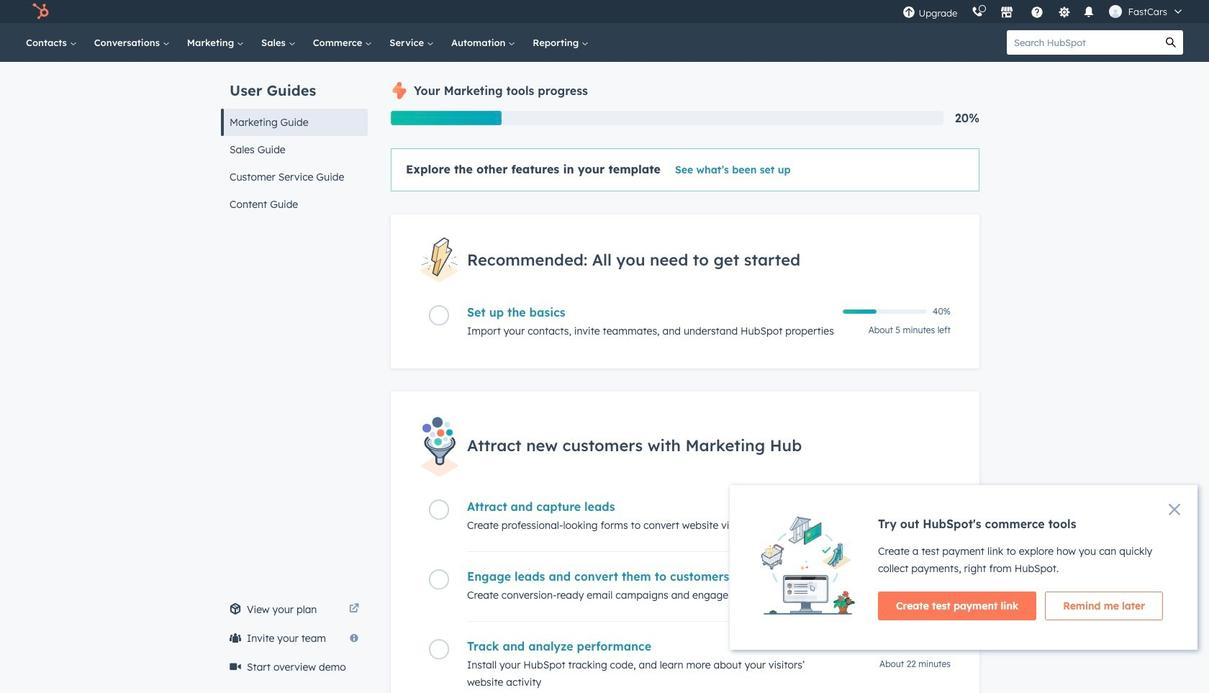 Task type: locate. For each thing, give the bounding box(es) containing it.
link opens in a new window image
[[349, 601, 359, 618], [349, 604, 359, 615]]

2 link opens in a new window image from the top
[[349, 604, 359, 615]]

1 link opens in a new window image from the top
[[349, 601, 359, 618]]

menu
[[896, 0, 1192, 23]]

progress bar
[[391, 111, 501, 125]]

Search HubSpot search field
[[1007, 30, 1159, 55]]



Task type: vqa. For each thing, say whether or not it's contained in the screenshot.
Integrations button
no



Task type: describe. For each thing, give the bounding box(es) containing it.
christina overa image
[[1110, 5, 1123, 18]]

[object object] complete progress bar
[[843, 310, 877, 314]]

marketplaces image
[[1001, 6, 1014, 19]]

close image
[[1169, 504, 1181, 515]]

user guides element
[[221, 62, 368, 218]]



